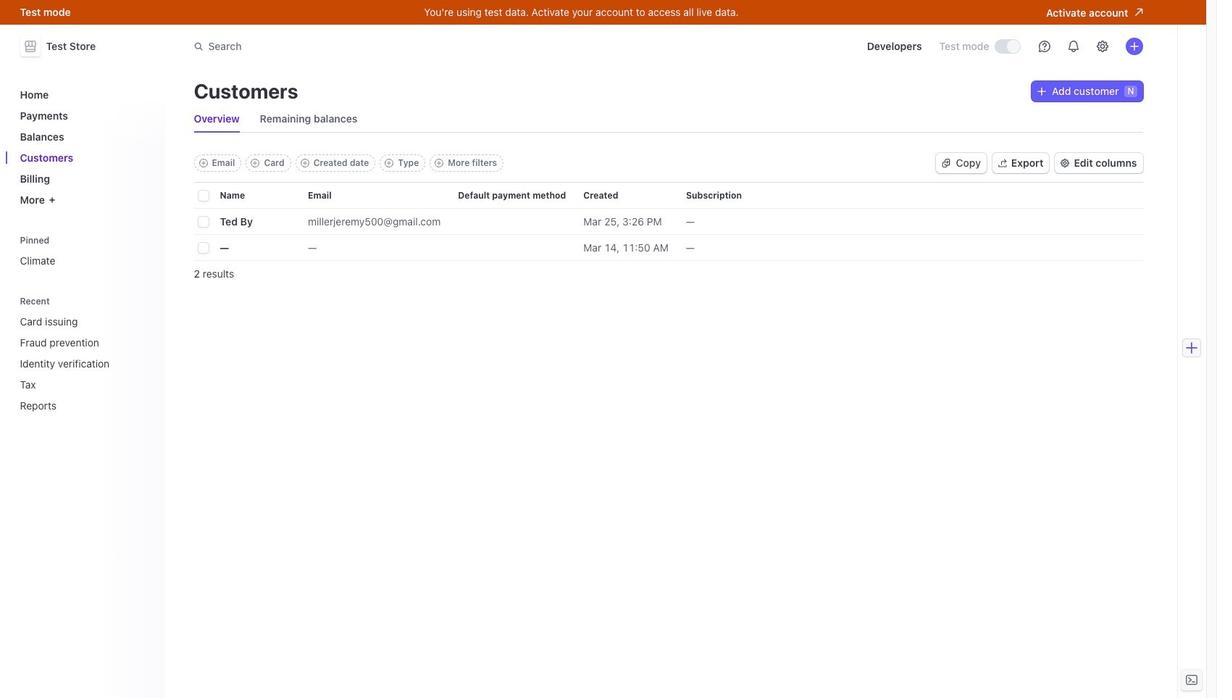 Task type: locate. For each thing, give the bounding box(es) containing it.
Select item checkbox
[[198, 217, 208, 227]]

add email image
[[199, 159, 208, 167]]

1 vertical spatial svg image
[[942, 159, 951, 167]]

notifications image
[[1068, 41, 1080, 52]]

help image
[[1039, 41, 1051, 52]]

add more filters image
[[435, 159, 444, 167]]

None search field
[[185, 33, 594, 60]]

recent element
[[14, 291, 156, 418], [14, 310, 156, 418]]

tab list
[[194, 106, 1144, 133]]

2 recent element from the top
[[14, 310, 156, 418]]

1 horizontal spatial svg image
[[1038, 87, 1047, 96]]

0 horizontal spatial svg image
[[942, 159, 951, 167]]

add type image
[[385, 159, 394, 167]]

svg image
[[1038, 87, 1047, 96], [942, 159, 951, 167]]

Search text field
[[185, 33, 594, 60]]

toolbar
[[194, 154, 504, 172]]

0 vertical spatial svg image
[[1038, 87, 1047, 96]]

Select item checkbox
[[198, 243, 208, 253]]

add card image
[[251, 159, 260, 167]]

add created date image
[[301, 159, 309, 167]]



Task type: describe. For each thing, give the bounding box(es) containing it.
edit pins image
[[142, 236, 150, 245]]

Select All checkbox
[[198, 191, 208, 201]]

core navigation links element
[[14, 83, 156, 212]]

clear history image
[[142, 297, 150, 306]]

Test mode checkbox
[[996, 40, 1020, 53]]

1 recent element from the top
[[14, 291, 156, 418]]

pinned element
[[14, 230, 156, 273]]

settings image
[[1097, 41, 1109, 52]]



